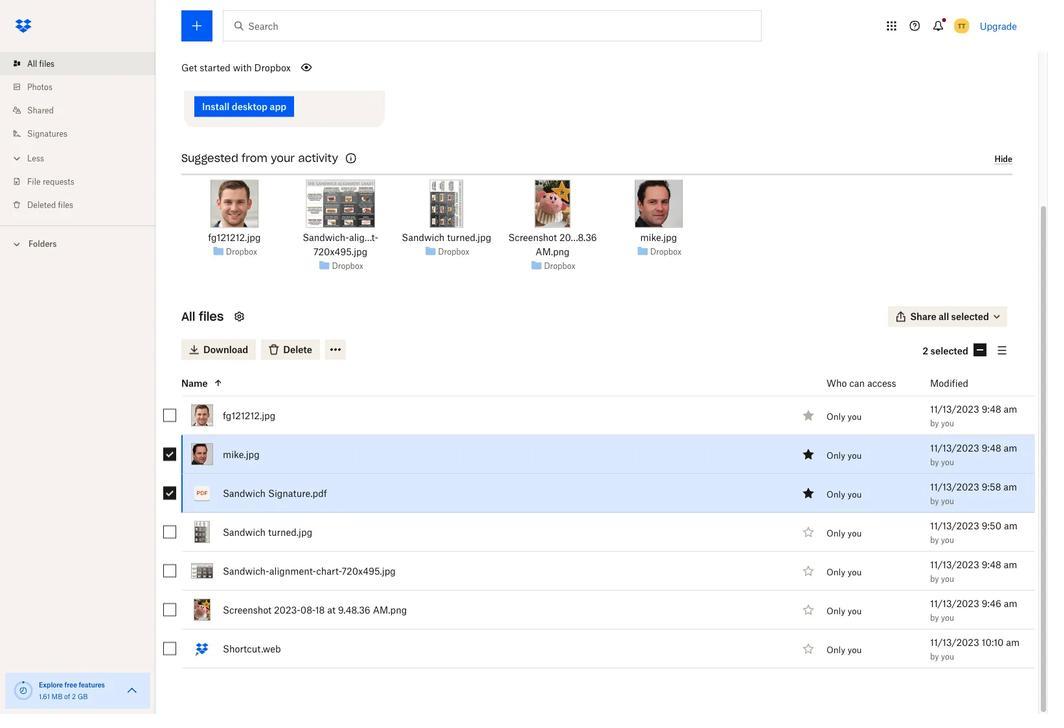 Task type: describe. For each thing, give the bounding box(es) containing it.
9:48 for mike.jpg
[[982, 443, 1002, 454]]

screenshot for screenshot 20…8.36 am.png
[[508, 232, 557, 243]]

2023-
[[274, 605, 300, 616]]

/shortcut.web image
[[192, 639, 213, 659]]

only you button for sandwich turned.jpg
[[827, 528, 862, 539]]

to
[[262, 64, 269, 74]]

files inside list item
[[39, 59, 55, 68]]

only you button for shortcut.web
[[827, 645, 862, 655]]

you inside '11/13/2023 10:10 am by you'
[[941, 652, 954, 662]]

by for shortcut.web
[[930, 652, 939, 662]]

upgrade
[[980, 20, 1017, 31]]

only you button for fg121212.jpg
[[827, 412, 862, 422]]

less
[[27, 153, 44, 163]]

mike.jpg inside "element"
[[223, 449, 260, 460]]

synced.
[[212, 77, 240, 87]]

20…8.36
[[560, 232, 597, 243]]

Search in folder "Dropbox" text field
[[248, 19, 735, 33]]

dropbox for screenshot 20…8.36 am.png
[[544, 261, 576, 271]]

delete button
[[261, 340, 320, 360]]

am for sandwich turned.jpg
[[1004, 520, 1018, 531]]

9:50
[[982, 520, 1002, 531]]

folders
[[29, 239, 57, 249]]

download
[[203, 344, 248, 355]]

0 horizontal spatial sandwich turned.jpg link
[[223, 525, 312, 540]]

/mike.jpg image
[[635, 180, 683, 228]]

2 selected
[[923, 345, 969, 356]]

remove from starred image
[[801, 447, 816, 462]]

modified
[[930, 378, 969, 389]]

name fg121212.jpg, modified 11/13/2023 9:48 am, element
[[153, 397, 1035, 435]]

name sandwich-alignment-chart-720x495.jpg, modified 11/13/2023 9:48 am, element
[[153, 552, 1035, 591]]

/sandwich alignment chart 720x495.jpg image
[[191, 563, 213, 579]]

chart-
[[316, 566, 342, 577]]

explore
[[39, 681, 63, 689]]

11/13/2023 9:50 am by you
[[930, 520, 1018, 545]]

features
[[79, 681, 105, 689]]

only for sandwich signature.pdf
[[827, 489, 846, 500]]

add to starred image for 11/13/2023 10:10 am
[[801, 641, 816, 657]]

alig…t-
[[349, 232, 378, 243]]

explore free features 1.61 mb of 2 gb
[[39, 681, 105, 700]]

9.48.36
[[338, 605, 371, 616]]

sandwich-alig…t- 720x495.jpg link
[[294, 231, 388, 259]]

by for mike.jpg
[[930, 457, 939, 467]]

work
[[271, 64, 289, 74]]

9:58
[[982, 481, 1001, 492]]

11/13/2023 10:10 am by you
[[930, 637, 1020, 662]]

only you button for mike.jpg
[[827, 451, 862, 461]]

dropbox link for screenshot 20…8.36 am.png
[[544, 260, 576, 272]]

folder settings image
[[232, 309, 247, 325]]

all
[[939, 311, 949, 322]]

of
[[64, 692, 70, 700]]

tt button
[[952, 16, 972, 36]]

alignment-
[[269, 566, 316, 577]]

11/13/2023 9:46 am by you
[[930, 598, 1018, 623]]

name screenshot 2023-08-18 at 9.48.36 am.png, modified 11/13/2023 9:46 am, element
[[153, 591, 1035, 630]]

list containing all files
[[0, 44, 156, 225]]

by for sandwich signature.pdf
[[930, 496, 939, 506]]

only you for shortcut.web
[[827, 645, 862, 655]]

name mike.jpg, modified 11/13/2023 9:48 am, element
[[153, 435, 1035, 474]]

name sandwich signature.pdf, modified 11/13/2023 9:58 am, element
[[153, 474, 1035, 513]]

0 vertical spatial /sandwich turned.jpg image
[[430, 180, 463, 228]]

name shortcut.web, modified 11/13/2023 10:10 am, element
[[153, 630, 1035, 669]]

1.61
[[39, 692, 50, 700]]

signatures
[[27, 129, 67, 138]]

name button
[[181, 376, 795, 391]]

can
[[850, 378, 865, 389]]

free
[[65, 681, 77, 689]]

delete
[[283, 344, 312, 355]]

app
[[270, 101, 286, 112]]

with
[[233, 62, 252, 73]]

deleted
[[27, 200, 56, 210]]

9:48 for sandwich-alignment-chart-720x495.jpg
[[982, 559, 1002, 570]]

am.png inside screenshot 20…8.36 am.png
[[536, 247, 570, 258]]

2 on from the left
[[292, 64, 301, 74]]

0 vertical spatial 2
[[923, 345, 929, 356]]

sandwich-alignment-chart-720x495.jpg link
[[223, 563, 396, 579]]

all files list item
[[0, 52, 156, 75]]

hide
[[995, 154, 1013, 164]]

/sandwich alignment chart 720x495.jpg image
[[306, 180, 375, 228]]

sandwich for 11/13/2023 9:58 am
[[223, 488, 266, 499]]

share all selected button
[[888, 307, 1008, 327]]

stay
[[194, 77, 210, 87]]

9:46
[[982, 598, 1002, 609]]

dropbox for fg121212.jpg
[[226, 247, 257, 257]]

share
[[910, 311, 937, 322]]

mb
[[52, 692, 62, 700]]

shortcut.web
[[223, 643, 281, 654]]

your
[[271, 152, 295, 165]]

remove from starred image for 11/13/2023 9:58 am
[[801, 486, 816, 501]]

10:10
[[982, 637, 1004, 648]]

quota usage element
[[13, 680, 34, 701]]

only you button for sandwich signature.pdf
[[827, 489, 862, 500]]

add to starred image for 11/13/2023 9:50 am
[[801, 525, 816, 540]]

dropbox for mike.jpg
[[650, 247, 682, 257]]

download button
[[181, 340, 256, 360]]

at
[[327, 605, 336, 616]]

file requests link
[[10, 170, 156, 193]]

desktop inside install on desktop to work on files offline and stay synced.
[[230, 64, 260, 74]]

file
[[27, 177, 41, 186]]

screenshot 20…8.36 am.png
[[508, 232, 597, 258]]

11/13/2023 9:48 am by you for mike.jpg
[[930, 443, 1018, 467]]

selected inside popup button
[[952, 311, 989, 322]]

sandwich signature.pdf link
[[223, 486, 327, 501]]

name sandwich turned.jpg, modified 11/13/2023 9:50 am, element
[[153, 513, 1035, 552]]

get started with dropbox
[[181, 62, 291, 73]]

1 vertical spatial all
[[181, 309, 195, 324]]

by for sandwich turned.jpg
[[930, 535, 939, 545]]

1 horizontal spatial sandwich turned.jpg
[[402, 232, 491, 243]]

photos
[[27, 82, 52, 92]]

you inside 11/13/2023 9:50 am by you
[[941, 535, 954, 545]]

share all selected
[[910, 311, 989, 322]]

11/13/2023 for shortcut.web
[[930, 637, 980, 648]]

only for screenshot 2023-08-18 at 9.48.36 am.png
[[827, 606, 846, 616]]

screenshot 20…8.36 am.png link
[[506, 231, 600, 259]]

only for mike.jpg
[[827, 451, 846, 461]]

only for sandwich turned.jpg
[[827, 528, 846, 539]]

shared
[[27, 105, 54, 115]]

files inside install on desktop to work on files offline and stay synced.
[[303, 64, 318, 74]]

11/13/2023 for sandwich-alignment-chart-720x495.jpg
[[930, 559, 980, 570]]

desktop inside button
[[232, 101, 268, 112]]

files left folder settings "image"
[[199, 309, 224, 324]]

install for install desktop app
[[202, 101, 230, 112]]

only you button for sandwich-alignment-chart-720x495.jpg
[[827, 567, 862, 578]]

started
[[200, 62, 231, 73]]

sandwich- for alignment-
[[223, 566, 269, 577]]

11/13/2023 for sandwich signature.pdf
[[930, 481, 980, 492]]

0 vertical spatial sandwich
[[402, 232, 445, 243]]

hide button
[[995, 154, 1013, 165]]

am for sandwich-alignment-chart-720x495.jpg
[[1004, 559, 1018, 570]]

photos link
[[10, 75, 156, 98]]

and
[[345, 64, 359, 74]]

shared link
[[10, 98, 156, 122]]

by for fg121212.jpg
[[930, 419, 939, 428]]



Task type: vqa. For each thing, say whether or not it's contained in the screenshot.
Only you within the Name Sandwich turned.jpg, Modified 11/13/2023 9:50 am, element
yes



Task type: locate. For each thing, give the bounding box(es) containing it.
0 vertical spatial 11/13/2023 9:48 am by you
[[930, 404, 1018, 428]]

who can access
[[827, 378, 897, 389]]

11/13/2023 down the modified
[[930, 404, 980, 415]]

only inside the name screenshot 2023-08-18 at 9.48.36 am.png, modified 11/13/2023 9:46 am, "element"
[[827, 606, 846, 616]]

get
[[181, 62, 197, 73]]

9:48
[[982, 404, 1002, 415], [982, 443, 1002, 454], [982, 559, 1002, 570]]

18
[[315, 605, 325, 616]]

6 only you button from the top
[[827, 606, 862, 616]]

9:48 down modified button
[[982, 404, 1002, 415]]

None field
[[0, 0, 95, 14]]

add to starred image
[[801, 525, 816, 540], [801, 563, 816, 579], [801, 602, 816, 618], [801, 641, 816, 657]]

screenshot
[[508, 232, 557, 243], [223, 605, 272, 616]]

sandwich inside "link"
[[223, 488, 266, 499]]

4 only you button from the top
[[827, 528, 862, 539]]

by down the modified
[[930, 419, 939, 428]]

1 horizontal spatial on
[[292, 64, 301, 74]]

only you for mike.jpg
[[827, 451, 862, 461]]

only you button inside name sandwich signature.pdf, modified 11/13/2023 9:58 am, element
[[827, 489, 862, 500]]

all files inside list item
[[27, 59, 55, 68]]

only inside name fg121212.jpg, modified 11/13/2023 9:48 am, "element"
[[827, 412, 846, 422]]

11/13/2023 inside 11/13/2023 9:46 am by you
[[930, 598, 980, 609]]

11/13/2023 for fg121212.jpg
[[930, 404, 980, 415]]

2 only from the top
[[827, 451, 846, 461]]

0 vertical spatial install
[[194, 64, 217, 74]]

files
[[39, 59, 55, 68], [303, 64, 318, 74], [58, 200, 73, 210], [199, 309, 224, 324]]

9:48 down 11/13/2023 9:50 am by you
[[982, 559, 1002, 570]]

sandwich- for alig…t-
[[303, 232, 349, 243]]

screenshot up shortcut.web link
[[223, 605, 272, 616]]

9:48 for fg121212.jpg
[[982, 404, 1002, 415]]

desktop left to
[[230, 64, 260, 74]]

2 remove from starred image from the top
[[801, 486, 816, 501]]

remove from starred image up remove from starred icon
[[801, 408, 816, 423]]

only you button for screenshot 2023-08-18 at 9.48.36 am.png
[[827, 606, 862, 616]]

install on desktop to work on files offline and stay synced.
[[194, 64, 359, 87]]

by inside '11/13/2023 10:10 am by you'
[[930, 652, 939, 662]]

install inside install on desktop to work on files offline and stay synced.
[[194, 64, 217, 74]]

only you button inside name fg121212.jpg, modified 11/13/2023 9:48 am, "element"
[[827, 412, 862, 422]]

by inside name fg121212.jpg, modified 11/13/2023 9:48 am, "element"
[[930, 419, 939, 428]]

1 add to starred image from the top
[[801, 525, 816, 540]]

am for sandwich signature.pdf
[[1004, 481, 1017, 492]]

only you for sandwich-alignment-chart-720x495.jpg
[[827, 567, 862, 578]]

1 on from the left
[[219, 64, 228, 74]]

6 only from the top
[[827, 606, 846, 616]]

0 vertical spatial fg121212.jpg link
[[208, 231, 261, 245]]

2 vertical spatial 9:48
[[982, 559, 1002, 570]]

9:48 up 9:58 on the bottom right of the page
[[982, 443, 1002, 454]]

2 11/13/2023 from the top
[[930, 443, 980, 454]]

sandwich signature.pdf
[[223, 488, 327, 499]]

by inside the 11/13/2023 9:58 am by you
[[930, 496, 939, 506]]

deleted files link
[[10, 193, 156, 216]]

1 vertical spatial 9:48
[[982, 443, 1002, 454]]

11/13/2023 9:48 am by you
[[930, 404, 1018, 428], [930, 443, 1018, 467], [930, 559, 1018, 584]]

by up 11/13/2023 9:50 am by you
[[930, 496, 939, 506]]

only you for fg121212.jpg
[[827, 412, 862, 422]]

5 by from the top
[[930, 574, 939, 584]]

mike.jpg link down /mike.jpg image
[[640, 231, 677, 245]]

only you button inside name sandwich-alignment-chart-720x495.jpg, modified 11/13/2023 9:48 am, element
[[827, 567, 862, 578]]

4 only you from the top
[[827, 528, 862, 539]]

1 only you button from the top
[[827, 412, 862, 422]]

fg121212.jpg link inside "element"
[[223, 408, 276, 423]]

1 vertical spatial all files
[[181, 309, 224, 324]]

11/13/2023
[[930, 404, 980, 415], [930, 443, 980, 454], [930, 481, 980, 492], [930, 520, 980, 531], [930, 559, 980, 570], [930, 598, 980, 609], [930, 637, 980, 648]]

remove from starred image down remove from starred icon
[[801, 486, 816, 501]]

2 vertical spatial sandwich
[[223, 527, 266, 538]]

screenshot inside screenshot 20…8.36 am.png
[[508, 232, 557, 243]]

suggested from your activity
[[181, 152, 338, 165]]

sandwich
[[402, 232, 445, 243], [223, 488, 266, 499], [223, 527, 266, 538]]

deleted files
[[27, 200, 73, 210]]

1 vertical spatial mike.jpg
[[223, 449, 260, 460]]

by up the 11/13/2023 9:58 am by you
[[930, 457, 939, 467]]

0 horizontal spatial screenshot
[[223, 605, 272, 616]]

files right deleted
[[58, 200, 73, 210]]

all up photos
[[27, 59, 37, 68]]

am
[[1004, 404, 1018, 415], [1004, 443, 1018, 454], [1004, 481, 1017, 492], [1004, 520, 1018, 531], [1004, 559, 1018, 570], [1004, 598, 1018, 609], [1006, 637, 1020, 648]]

1 by from the top
[[930, 419, 939, 428]]

11/13/2023 9:48 am by you inside name sandwich-alignment-chart-720x495.jpg, modified 11/13/2023 9:48 am, element
[[930, 559, 1018, 584]]

list
[[0, 44, 156, 225]]

dropbox for sandwich turned.jpg
[[438, 247, 469, 257]]

only you button inside name sandwich turned.jpg, modified 11/13/2023 9:50 am, element
[[827, 528, 862, 539]]

6 11/13/2023 from the top
[[930, 598, 980, 609]]

selected up the modified
[[931, 345, 969, 356]]

signatures link
[[10, 122, 156, 145]]

11/13/2023 inside the 11/13/2023 9:58 am by you
[[930, 481, 980, 492]]

by inside name sandwich-alignment-chart-720x495.jpg, modified 11/13/2023 9:48 am, element
[[930, 574, 939, 584]]

5 only you from the top
[[827, 567, 862, 578]]

desktop left app
[[232, 101, 268, 112]]

access
[[868, 378, 897, 389]]

720x495.jpg
[[314, 247, 368, 258], [342, 566, 396, 577]]

install desktop app
[[202, 101, 286, 112]]

0 horizontal spatial /screenshot 2023-08-18 at 9.48.36 am.png image
[[194, 599, 211, 621]]

dropbox link for fg121212.jpg
[[226, 245, 257, 258]]

720x495.jpg up 9.48.36
[[342, 566, 396, 577]]

only you inside name sandwich turned.jpg, modified 11/13/2023 9:50 am, element
[[827, 528, 862, 539]]

2 right of
[[72, 692, 76, 700]]

dropbox for sandwich-alig…t- 720x495.jpg
[[332, 261, 363, 271]]

file requests
[[27, 177, 74, 186]]

0 vertical spatial sandwich turned.jpg
[[402, 232, 491, 243]]

11/13/2023 9:48 am by you inside name mike.jpg, modified 11/13/2023 9:48 am, "element"
[[930, 443, 1018, 467]]

1 vertical spatial sandwich-
[[223, 566, 269, 577]]

all files
[[27, 59, 55, 68], [181, 309, 224, 324]]

fg121212.jpg inside "element"
[[223, 410, 276, 421]]

3 add to starred image from the top
[[801, 602, 816, 618]]

11/13/2023 for sandwich turned.jpg
[[930, 520, 980, 531]]

1 only from the top
[[827, 412, 846, 422]]

1 9:48 from the top
[[982, 404, 1002, 415]]

add to starred image inside name sandwich-alignment-chart-720x495.jpg, modified 11/13/2023 9:48 am, element
[[801, 563, 816, 579]]

2 only you button from the top
[[827, 451, 862, 461]]

by up 11/13/2023 9:46 am by you
[[930, 574, 939, 584]]

only you inside the name shortcut.web, modified 11/13/2023 10:10 am, element
[[827, 645, 862, 655]]

who
[[827, 378, 847, 389]]

upgrade link
[[980, 20, 1017, 31]]

am inside name sandwich-alignment-chart-720x495.jpg, modified 11/13/2023 9:48 am, element
[[1004, 559, 1018, 570]]

install down synced.
[[202, 101, 230, 112]]

11/13/2023 9:48 am by you for sandwich-alignment-chart-720x495.jpg
[[930, 559, 1018, 584]]

only you for sandwich turned.jpg
[[827, 528, 862, 539]]

am.png
[[536, 247, 570, 258], [373, 605, 407, 616]]

7 only from the top
[[827, 645, 846, 655]]

sandwich turned.jpg link
[[402, 231, 491, 245], [223, 525, 312, 540]]

add to starred image for 11/13/2023 9:46 am
[[801, 602, 816, 618]]

dropbox image
[[10, 13, 36, 39]]

install up stay
[[194, 64, 217, 74]]

all inside list item
[[27, 59, 37, 68]]

3 11/13/2023 9:48 am by you from the top
[[930, 559, 1018, 584]]

11/13/2023 9:58 am by you
[[930, 481, 1017, 506]]

dropbox link for mike.jpg
[[650, 245, 682, 258]]

only you button inside the name screenshot 2023-08-18 at 9.48.36 am.png, modified 11/13/2023 9:46 am, "element"
[[827, 606, 862, 616]]

0 vertical spatial 9:48
[[982, 404, 1002, 415]]

720x495.jpg down "alig…t-"
[[314, 247, 368, 258]]

only inside name mike.jpg, modified 11/13/2023 9:48 am, "element"
[[827, 451, 846, 461]]

0 vertical spatial mike.jpg
[[640, 232, 677, 243]]

only you inside name fg121212.jpg, modified 11/13/2023 9:48 am, "element"
[[827, 412, 862, 422]]

4 add to starred image from the top
[[801, 641, 816, 657]]

1 horizontal spatial sandwich-
[[303, 232, 349, 243]]

by inside name mike.jpg, modified 11/13/2023 9:48 am, "element"
[[930, 457, 939, 467]]

only inside name sandwich turned.jpg, modified 11/13/2023 9:50 am, element
[[827, 528, 846, 539]]

fg121212.jpg
[[208, 232, 261, 243], [223, 410, 276, 421]]

1 vertical spatial sandwich turned.jpg link
[[223, 525, 312, 540]]

am inside name mike.jpg, modified 11/13/2023 9:48 am, "element"
[[1004, 443, 1018, 454]]

you inside the 11/13/2023 9:58 am by you
[[941, 496, 954, 506]]

0 vertical spatial 720x495.jpg
[[314, 247, 368, 258]]

1 horizontal spatial all files
[[181, 309, 224, 324]]

selected right all
[[952, 311, 989, 322]]

fg121212.jpg link
[[208, 231, 261, 245], [223, 408, 276, 423]]

only you inside name sandwich signature.pdf, modified 11/13/2023 9:58 am, element
[[827, 489, 862, 500]]

1 11/13/2023 9:48 am by you from the top
[[930, 404, 1018, 428]]

11/13/2023 for mike.jpg
[[930, 443, 980, 454]]

2 only you from the top
[[827, 451, 862, 461]]

0 vertical spatial all files
[[27, 59, 55, 68]]

mike.jpg link
[[640, 231, 677, 245], [223, 447, 260, 462]]

by for sandwich-alignment-chart-720x495.jpg
[[930, 574, 939, 584]]

files up photos
[[39, 59, 55, 68]]

/fg121212.jpg image inside name fg121212.jpg, modified 11/13/2023 9:48 am, "element"
[[191, 405, 213, 427]]

shortcut.web link
[[223, 641, 281, 657]]

table containing name
[[153, 371, 1035, 669]]

11/13/2023 inside 11/13/2023 9:50 am by you
[[930, 520, 980, 531]]

1 vertical spatial sandwich turned.jpg
[[223, 527, 312, 538]]

1 vertical spatial mike.jpg link
[[223, 447, 260, 462]]

mike.jpg down /mike.jpg image
[[640, 232, 677, 243]]

11/13/2023 9:48 am by you inside name fg121212.jpg, modified 11/13/2023 9:48 am, "element"
[[930, 404, 1018, 428]]

am for screenshot 2023-08-18 at 9.48.36 am.png
[[1004, 598, 1018, 609]]

am inside 11/13/2023 9:50 am by you
[[1004, 520, 1018, 531]]

1 horizontal spatial all
[[181, 309, 195, 324]]

sandwich turned.jpg inside name sandwich turned.jpg, modified 11/13/2023 9:50 am, element
[[223, 527, 312, 538]]

1 vertical spatial /screenshot 2023-08-18 at 9.48.36 am.png image
[[194, 599, 211, 621]]

sandwich for 11/13/2023 9:50 am
[[223, 527, 266, 538]]

0 horizontal spatial 2
[[72, 692, 76, 700]]

0 vertical spatial mike.jpg link
[[640, 231, 677, 245]]

add to starred image inside name sandwich turned.jpg, modified 11/13/2023 9:50 am, element
[[801, 525, 816, 540]]

1 vertical spatial 720x495.jpg
[[342, 566, 396, 577]]

0 vertical spatial turned.jpg
[[447, 232, 491, 243]]

1 only you from the top
[[827, 412, 862, 422]]

1 vertical spatial install
[[202, 101, 230, 112]]

am for shortcut.web
[[1006, 637, 1020, 648]]

1 horizontal spatial mike.jpg
[[640, 232, 677, 243]]

11/13/2023 down 11/13/2023 9:46 am by you
[[930, 637, 980, 648]]

all up download button
[[181, 309, 195, 324]]

1 vertical spatial sandwich
[[223, 488, 266, 499]]

by down 11/13/2023 9:46 am by you
[[930, 652, 939, 662]]

3 only you button from the top
[[827, 489, 862, 500]]

name
[[181, 378, 208, 389]]

install for install on desktop to work on files offline and stay synced.
[[194, 64, 217, 74]]

11/13/2023 9:48 am by you for fg121212.jpg
[[930, 404, 1018, 428]]

1 vertical spatial am.png
[[373, 605, 407, 616]]

modified button
[[930, 376, 1002, 391]]

7 by from the top
[[930, 652, 939, 662]]

1 vertical spatial turned.jpg
[[268, 527, 312, 538]]

all
[[27, 59, 37, 68], [181, 309, 195, 324]]

1 horizontal spatial /sandwich turned.jpg image
[[430, 180, 463, 228]]

/fg121212.jpg image down name
[[191, 405, 213, 427]]

1 horizontal spatial am.png
[[536, 247, 570, 258]]

am.png down "20…8.36"
[[536, 247, 570, 258]]

1 vertical spatial remove from starred image
[[801, 486, 816, 501]]

only you inside name sandwich-alignment-chart-720x495.jpg, modified 11/13/2023 9:48 am, element
[[827, 567, 862, 578]]

mike.jpg right /mike.jpg icon
[[223, 449, 260, 460]]

11/13/2023 left 9:58 on the bottom right of the page
[[930, 481, 980, 492]]

only you button inside name mike.jpg, modified 11/13/2023 9:48 am, "element"
[[827, 451, 862, 461]]

by inside 11/13/2023 9:50 am by you
[[930, 535, 939, 545]]

1 horizontal spatial sandwich turned.jpg link
[[402, 231, 491, 245]]

1 vertical spatial fg121212.jpg link
[[223, 408, 276, 423]]

/screenshot 2023-08-18 at 9.48.36 am.png image up the screenshot 20…8.36 am.png link on the top of page
[[535, 180, 571, 228]]

0 vertical spatial remove from starred image
[[801, 408, 816, 423]]

all files up photos
[[27, 59, 55, 68]]

mike.jpg link right /mike.jpg icon
[[223, 447, 260, 462]]

4 11/13/2023 from the top
[[930, 520, 980, 531]]

3 only from the top
[[827, 489, 846, 500]]

4 by from the top
[[930, 535, 939, 545]]

/fg121212.jpg image
[[210, 180, 258, 228], [191, 405, 213, 427]]

11/13/2023 left 9:50
[[930, 520, 980, 531]]

sandwich-
[[303, 232, 349, 243], [223, 566, 269, 577]]

11/13/2023 for screenshot 2023-08-18 at 9.48.36 am.png
[[930, 598, 980, 609]]

5 only from the top
[[827, 567, 846, 578]]

1 vertical spatial /sandwich turned.jpg image
[[194, 521, 210, 543]]

you
[[848, 412, 862, 422], [941, 419, 954, 428], [848, 451, 862, 461], [941, 457, 954, 467], [848, 489, 862, 500], [941, 496, 954, 506], [848, 528, 862, 539], [941, 535, 954, 545], [848, 567, 862, 578], [941, 574, 954, 584], [848, 606, 862, 616], [941, 613, 954, 623], [848, 645, 862, 655], [941, 652, 954, 662]]

gb
[[78, 692, 88, 700]]

sandwich- right /sandwich alignment chart 720x495.jpg icon
[[223, 566, 269, 577]]

install desktop app button
[[194, 97, 294, 117]]

only you for screenshot 2023-08-18 at 9.48.36 am.png
[[827, 606, 862, 616]]

only for shortcut.web
[[827, 645, 846, 655]]

am inside '11/13/2023 10:10 am by you'
[[1006, 637, 1020, 648]]

0 horizontal spatial mike.jpg
[[223, 449, 260, 460]]

remove from starred image inside name sandwich signature.pdf, modified 11/13/2023 9:58 am, element
[[801, 486, 816, 501]]

/screenshot 2023-08-18 at 9.48.36 am.png image up the /shortcut.web image
[[194, 599, 211, 621]]

4 only from the top
[[827, 528, 846, 539]]

0 horizontal spatial mike.jpg link
[[223, 447, 260, 462]]

1 vertical spatial 2
[[72, 692, 76, 700]]

only you
[[827, 412, 862, 422], [827, 451, 862, 461], [827, 489, 862, 500], [827, 528, 862, 539], [827, 567, 862, 578], [827, 606, 862, 616], [827, 645, 862, 655]]

only you button inside the name shortcut.web, modified 11/13/2023 10:10 am, element
[[827, 645, 862, 655]]

sandwich left signature.pdf
[[223, 488, 266, 499]]

11/13/2023 9:48 am by you down modified button
[[930, 404, 1018, 428]]

all files link
[[10, 52, 156, 75]]

0 horizontal spatial sandwich-
[[223, 566, 269, 577]]

by inside 11/13/2023 9:46 am by you
[[930, 613, 939, 623]]

sandwich turned.jpg
[[402, 232, 491, 243], [223, 527, 312, 538]]

0 horizontal spatial turned.jpg
[[268, 527, 312, 538]]

only for sandwich-alignment-chart-720x495.jpg
[[827, 567, 846, 578]]

remove from starred image for 11/13/2023 9:48 am
[[801, 408, 816, 423]]

1 vertical spatial /fg121212.jpg image
[[191, 405, 213, 427]]

0 vertical spatial screenshot
[[508, 232, 557, 243]]

1 remove from starred image from the top
[[801, 408, 816, 423]]

5 only you button from the top
[[827, 567, 862, 578]]

0 horizontal spatial on
[[219, 64, 228, 74]]

2 9:48 from the top
[[982, 443, 1002, 454]]

0 vertical spatial sandwich turned.jpg link
[[402, 231, 491, 245]]

screenshot for screenshot 2023-08-18 at 9.48.36 am.png
[[223, 605, 272, 616]]

dropbox
[[254, 62, 291, 73], [226, 247, 257, 257], [438, 247, 469, 257], [650, 247, 682, 257], [332, 261, 363, 271], [544, 261, 576, 271]]

08-
[[300, 605, 315, 616]]

1 horizontal spatial /screenshot 2023-08-18 at 9.48.36 am.png image
[[535, 180, 571, 228]]

1 11/13/2023 from the top
[[930, 404, 980, 415]]

1 vertical spatial 11/13/2023 9:48 am by you
[[930, 443, 1018, 467]]

less image
[[10, 152, 23, 165]]

activity
[[298, 152, 338, 165]]

on
[[219, 64, 228, 74], [292, 64, 301, 74]]

offline
[[320, 64, 343, 74]]

3 only you from the top
[[827, 489, 862, 500]]

screenshot inside 'link'
[[223, 605, 272, 616]]

sandwich- down /sandwich alignment chart 720x495.jpg image
[[303, 232, 349, 243]]

7 only you button from the top
[[827, 645, 862, 655]]

5 11/13/2023 from the top
[[930, 559, 980, 570]]

7 11/13/2023 from the top
[[930, 637, 980, 648]]

11/13/2023 left 9:46
[[930, 598, 980, 609]]

1 horizontal spatial screenshot
[[508, 232, 557, 243]]

/fg121212.jpg image down the from
[[210, 180, 258, 228]]

am for fg121212.jpg
[[1004, 404, 1018, 415]]

6 by from the top
[[930, 613, 939, 623]]

0 vertical spatial am.png
[[536, 247, 570, 258]]

11/13/2023 9:48 am by you up 9:46
[[930, 559, 1018, 584]]

sandwich-alig…t- 720x495.jpg
[[303, 232, 378, 258]]

files left offline
[[303, 64, 318, 74]]

requests
[[43, 177, 74, 186]]

0 vertical spatial desktop
[[230, 64, 260, 74]]

3 9:48 from the top
[[982, 559, 1002, 570]]

0 horizontal spatial all
[[27, 59, 37, 68]]

0 vertical spatial /fg121212.jpg image
[[210, 180, 258, 228]]

only inside name sandwich-alignment-chart-720x495.jpg, modified 11/13/2023 9:48 am, element
[[827, 567, 846, 578]]

am for mike.jpg
[[1004, 443, 1018, 454]]

sandwich-alignment-chart-720x495.jpg
[[223, 566, 396, 577]]

only inside name sandwich signature.pdf, modified 11/13/2023 9:58 am, element
[[827, 489, 846, 500]]

0 vertical spatial sandwich-
[[303, 232, 349, 243]]

only inside the name shortcut.web, modified 11/13/2023 10:10 am, element
[[827, 645, 846, 655]]

/mike.jpg image
[[191, 444, 213, 466]]

2 11/13/2023 9:48 am by you from the top
[[930, 443, 1018, 467]]

11/13/2023 inside '11/13/2023 10:10 am by you'
[[930, 637, 980, 648]]

only you for sandwich signature.pdf
[[827, 489, 862, 500]]

1 vertical spatial desktop
[[232, 101, 268, 112]]

1 horizontal spatial turned.jpg
[[447, 232, 491, 243]]

mike.jpg
[[640, 232, 677, 243], [223, 449, 260, 460]]

2 add to starred image from the top
[[801, 563, 816, 579]]

2 by from the top
[[930, 457, 939, 467]]

suggested
[[181, 152, 238, 165]]

6 only you from the top
[[827, 606, 862, 616]]

signature.pdf
[[268, 488, 327, 499]]

screenshot 2023-08-18 at 9.48.36 am.png
[[223, 605, 407, 616]]

0 horizontal spatial /sandwich turned.jpg image
[[194, 521, 210, 543]]

dropbox link for sandwich-alig…t- 720x495.jpg
[[332, 260, 363, 272]]

am inside 11/13/2023 9:46 am by you
[[1004, 598, 1018, 609]]

folders button
[[0, 234, 156, 253]]

sandwich down sandwich signature.pdf "link"
[[223, 527, 266, 538]]

1 horizontal spatial 2
[[923, 345, 929, 356]]

remove from starred image
[[801, 408, 816, 423], [801, 486, 816, 501]]

am.png inside 'link'
[[373, 605, 407, 616]]

1 vertical spatial screenshot
[[223, 605, 272, 616]]

1 vertical spatial fg121212.jpg
[[223, 410, 276, 421]]

only for fg121212.jpg
[[827, 412, 846, 422]]

7 only you from the top
[[827, 645, 862, 655]]

0 vertical spatial /screenshot 2023-08-18 at 9.48.36 am.png image
[[535, 180, 571, 228]]

screenshot left "20…8.36"
[[508, 232, 557, 243]]

table
[[153, 371, 1035, 669]]

on right work
[[292, 64, 301, 74]]

2 inside explore free features 1.61 mb of 2 gb
[[72, 692, 76, 700]]

only you inside name mike.jpg, modified 11/13/2023 9:48 am, "element"
[[827, 451, 862, 461]]

0 vertical spatial selected
[[952, 311, 989, 322]]

you inside 11/13/2023 9:46 am by you
[[941, 613, 954, 623]]

11/13/2023 9:48 am by you up 9:58 on the bottom right of the page
[[930, 443, 1018, 467]]

from
[[242, 152, 267, 165]]

/screenshot 2023-08-18 at 9.48.36 am.png image
[[535, 180, 571, 228], [194, 599, 211, 621]]

1 vertical spatial selected
[[931, 345, 969, 356]]

desktop
[[230, 64, 260, 74], [232, 101, 268, 112]]

am inside the 11/13/2023 9:58 am by you
[[1004, 481, 1017, 492]]

add to starred image for 11/13/2023 9:48 am
[[801, 563, 816, 579]]

3 by from the top
[[930, 496, 939, 506]]

0 horizontal spatial all files
[[27, 59, 55, 68]]

screenshot 2023-08-18 at 9.48.36 am.png link
[[223, 602, 407, 618]]

by down the 11/13/2023 9:58 am by you
[[930, 535, 939, 545]]

tt
[[958, 22, 966, 30]]

/screenshot 2023-08-18 at 9.48.36 am.png image inside the name screenshot 2023-08-18 at 9.48.36 am.png, modified 11/13/2023 9:46 am, "element"
[[194, 599, 211, 621]]

sandwich- inside sandwich-alig…t- 720x495.jpg
[[303, 232, 349, 243]]

only you inside the name screenshot 2023-08-18 at 9.48.36 am.png, modified 11/13/2023 9:46 am, "element"
[[827, 606, 862, 616]]

3 11/13/2023 from the top
[[930, 481, 980, 492]]

am inside name fg121212.jpg, modified 11/13/2023 9:48 am, "element"
[[1004, 404, 1018, 415]]

sandwich- inside table
[[223, 566, 269, 577]]

2 down share
[[923, 345, 929, 356]]

sandwich right "alig…t-"
[[402, 232, 445, 243]]

1 horizontal spatial mike.jpg link
[[640, 231, 677, 245]]

on up synced.
[[219, 64, 228, 74]]

11/13/2023 down 11/13/2023 9:50 am by you
[[930, 559, 980, 570]]

11/13/2023 up the 11/13/2023 9:58 am by you
[[930, 443, 980, 454]]

mike.jpg link inside "element"
[[223, 447, 260, 462]]

2 vertical spatial 11/13/2023 9:48 am by you
[[930, 559, 1018, 584]]

all files left folder settings "image"
[[181, 309, 224, 324]]

by for screenshot 2023-08-18 at 9.48.36 am.png
[[930, 613, 939, 623]]

0 vertical spatial all
[[27, 59, 37, 68]]

by up '11/13/2023 10:10 am by you'
[[930, 613, 939, 623]]

turned.jpg
[[447, 232, 491, 243], [268, 527, 312, 538]]

2
[[923, 345, 929, 356], [72, 692, 76, 700]]

am.png right 9.48.36
[[373, 605, 407, 616]]

dropbox link for sandwich turned.jpg
[[438, 245, 469, 258]]

/sandwich turned.jpg image
[[430, 180, 463, 228], [194, 521, 210, 543]]

0 vertical spatial fg121212.jpg
[[208, 232, 261, 243]]

0 horizontal spatial am.png
[[373, 605, 407, 616]]

720x495.jpg inside sandwich-alig…t- 720x495.jpg
[[314, 247, 368, 258]]

only you button
[[827, 412, 862, 422], [827, 451, 862, 461], [827, 489, 862, 500], [827, 528, 862, 539], [827, 567, 862, 578], [827, 606, 862, 616], [827, 645, 862, 655]]

install inside install desktop app button
[[202, 101, 230, 112]]

0 horizontal spatial sandwich turned.jpg
[[223, 527, 312, 538]]



